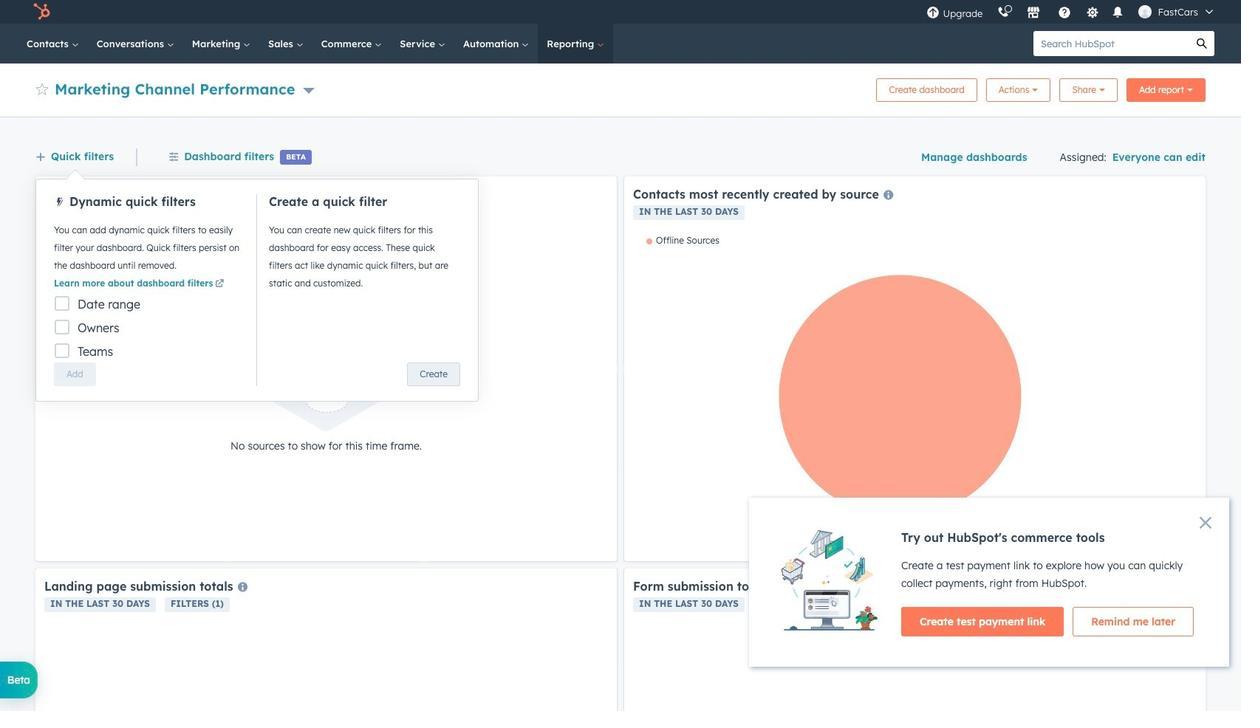 Task type: locate. For each thing, give the bounding box(es) containing it.
christina overa image
[[1139, 5, 1152, 18]]

menu
[[919, 0, 1223, 24]]

marketplaces image
[[1027, 7, 1040, 20]]

toggle series visibility region
[[646, 235, 719, 246]]

banner
[[35, 74, 1206, 102]]

close image
[[1200, 517, 1211, 529]]

Search HubSpot search field
[[1033, 31, 1189, 56]]

link opens in a new window image
[[215, 278, 224, 291]]

new visitor session totals by day with source breakdown element
[[35, 177, 617, 561]]



Task type: describe. For each thing, give the bounding box(es) containing it.
contacts most recently created by source element
[[624, 177, 1206, 561]]

landing page submission totals element
[[35, 569, 617, 711]]

interactive chart image
[[633, 235, 1197, 553]]

form submission totals element
[[624, 569, 1206, 711]]

link opens in a new window image
[[215, 280, 224, 289]]



Task type: vqa. For each thing, say whether or not it's contained in the screenshot.
Link opens in a new window icon
yes



